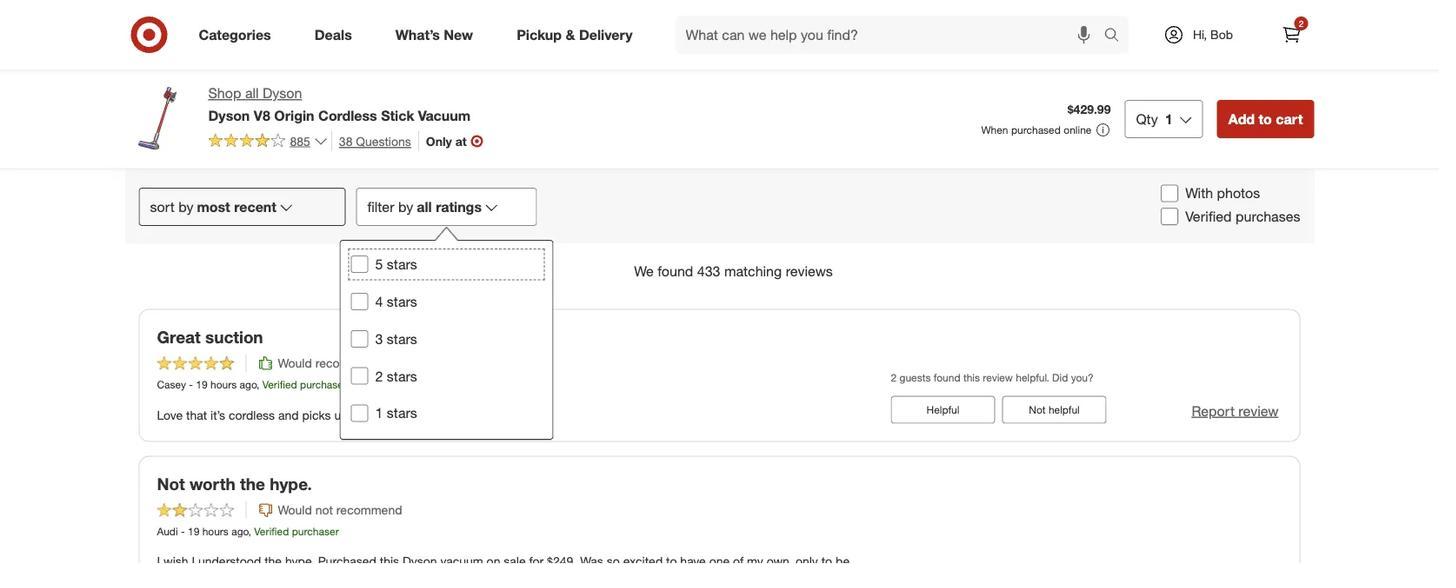 Task type: locate. For each thing, give the bounding box(es) containing it.
great
[[157, 328, 201, 348]]

- right casey
[[189, 379, 193, 392]]

1 vertical spatial -
[[181, 526, 185, 539]]

4 stars
[[375, 294, 417, 311]]

found left this
[[934, 372, 961, 385]]

0 horizontal spatial ,
[[248, 526, 251, 539]]

would
[[278, 356, 312, 372], [278, 503, 312, 519]]

verified up 'and' at the left of the page
[[262, 379, 297, 392]]

hi,
[[1194, 27, 1208, 42]]

With photos checkbox
[[1162, 185, 1179, 203]]

up
[[334, 408, 348, 423]]

3 stars from the top
[[387, 331, 417, 348]]

1 by from the left
[[179, 199, 194, 216]]

0 vertical spatial hours
[[211, 379, 237, 392]]

purchaser down not
[[292, 526, 339, 539]]

1 vertical spatial not
[[157, 475, 185, 495]]

all left ratings
[[417, 199, 432, 216]]

2 right bob
[[1299, 18, 1304, 29]]

ago down not worth the hype.
[[232, 526, 248, 539]]

worth
[[190, 475, 236, 495]]

Verified purchases checkbox
[[1162, 209, 1179, 226]]

1 vertical spatial review
[[983, 372, 1013, 385]]

1 stars from the top
[[387, 256, 417, 273]]

- right audi in the bottom of the page
[[181, 526, 185, 539]]

2 by from the left
[[398, 199, 413, 216]]

2 horizontal spatial 2
[[1299, 18, 1304, 29]]

verified down with
[[1186, 209, 1232, 226]]

&
[[566, 26, 575, 43]]

2 link
[[1273, 16, 1311, 54]]

stars for 3 stars
[[387, 331, 417, 348]]

verified for would recommend
[[262, 379, 297, 392]]

review right the report
[[1239, 403, 1279, 420]]

found right we on the left of the page
[[658, 263, 694, 280]]

5
[[375, 256, 383, 273]]

0 vertical spatial -
[[189, 379, 193, 392]]

1 right qty
[[1166, 110, 1173, 127]]

recommend down the 3 stars option
[[315, 356, 381, 372]]

with
[[1186, 185, 1214, 202]]

0 horizontal spatial 2
[[375, 368, 383, 385]]

2 vertical spatial verified
[[254, 526, 289, 539]]

origin
[[274, 107, 315, 124]]

0 vertical spatial verified
[[1186, 209, 1232, 226]]

4 stars from the top
[[387, 368, 417, 385]]

not for not helpful
[[1029, 404, 1046, 417]]

guest review image 5 of 12, zoom in image
[[781, 0, 890, 76]]

2 stars from the top
[[387, 294, 417, 311]]

19 right casey
[[196, 379, 208, 392]]

categories
[[199, 26, 271, 43]]

you?
[[1071, 372, 1094, 385]]

audi
[[157, 526, 178, 539]]

1 right 1 stars option
[[375, 406, 383, 423]]

0 horizontal spatial by
[[179, 199, 194, 216]]

1 would from the top
[[278, 356, 312, 372]]

1 horizontal spatial dyson
[[263, 85, 302, 102]]

add
[[1229, 110, 1255, 127]]

1 vertical spatial 19
[[188, 526, 199, 539]]

report review button
[[1192, 402, 1279, 422]]

would up 'casey - 19 hours ago , verified purchaser'
[[278, 356, 312, 372]]

stars up 1 stars
[[387, 368, 417, 385]]

verified
[[1186, 209, 1232, 226], [262, 379, 297, 392], [254, 526, 289, 539]]

not
[[315, 503, 333, 519]]

0 vertical spatial all
[[245, 85, 259, 102]]

not for not worth the hype.
[[157, 475, 185, 495]]

would down the hype. at left
[[278, 503, 312, 519]]

stars right great!
[[387, 406, 417, 423]]

ago up cordless
[[240, 379, 257, 392]]

review
[[1042, 23, 1077, 38], [983, 372, 1013, 385], [1239, 403, 1279, 420]]

stars
[[387, 256, 417, 273], [387, 294, 417, 311], [387, 331, 417, 348], [387, 368, 417, 385], [387, 406, 417, 423]]

1 horizontal spatial 1
[[1166, 110, 1173, 127]]

1 horizontal spatial -
[[189, 379, 193, 392]]

1 vertical spatial found
[[934, 372, 961, 385]]

matching
[[725, 263, 782, 280]]

not
[[1029, 404, 1046, 417], [157, 475, 185, 495]]

audi - 19 hours ago , verified purchaser
[[157, 526, 339, 539]]

cordless
[[318, 107, 377, 124]]

1 horizontal spatial found
[[934, 372, 961, 385]]

5 stars checkbox
[[351, 256, 368, 274]]

0 vertical spatial review
[[1042, 23, 1077, 38]]

stars right 4
[[387, 294, 417, 311]]

0 horizontal spatial not
[[157, 475, 185, 495]]

, down the
[[248, 526, 251, 539]]

3
[[375, 331, 383, 348]]

love
[[157, 408, 183, 423]]

38 questions
[[339, 133, 411, 149]]

hours down worth
[[202, 526, 229, 539]]

2 left guests
[[891, 372, 897, 385]]

stars for 2 stars
[[387, 368, 417, 385]]

vacuum
[[418, 107, 471, 124]]

0 vertical spatial would
[[278, 356, 312, 372]]

stars right 3
[[387, 331, 417, 348]]

filter
[[368, 199, 395, 216]]

verified down the
[[254, 526, 289, 539]]

2 horizontal spatial review
[[1239, 403, 1279, 420]]

1 vertical spatial verified
[[262, 379, 297, 392]]

1 horizontal spatial 2
[[891, 372, 897, 385]]

it's
[[211, 408, 225, 423]]

3 stars checkbox
[[351, 331, 368, 348]]

dyson up origin
[[263, 85, 302, 102]]

by right sort
[[179, 199, 194, 216]]

categories link
[[184, 16, 293, 54]]

2 stars checkbox
[[351, 368, 368, 386]]

sort
[[150, 199, 175, 216]]

1 stars checkbox
[[351, 405, 368, 423]]

not inside button
[[1029, 404, 1046, 417]]

0 vertical spatial not
[[1029, 404, 1046, 417]]

2 vertical spatial review
[[1239, 403, 1279, 420]]

0 horizontal spatial dyson
[[208, 107, 250, 124]]

19
[[196, 379, 208, 392], [188, 526, 199, 539]]

pickup
[[517, 26, 562, 43]]

guest review image 1 of 12, zoom in image
[[291, 0, 399, 76]]

hours up it's
[[211, 379, 237, 392]]

2 would from the top
[[278, 503, 312, 519]]

deals link
[[300, 16, 374, 54]]

ago
[[240, 379, 257, 392], [232, 526, 248, 539]]

0 horizontal spatial 1
[[375, 406, 383, 423]]

only
[[426, 133, 452, 149]]

what's new link
[[381, 16, 495, 54]]

19 for would recommend
[[196, 379, 208, 392]]

verified purchases
[[1186, 209, 1301, 226]]

qty
[[1137, 110, 1159, 127]]

guests
[[900, 372, 931, 385]]

not helpful button
[[1003, 397, 1107, 424]]

what's
[[396, 26, 440, 43]]

verified for would not recommend
[[254, 526, 289, 539]]

1 vertical spatial hours
[[202, 526, 229, 539]]

review down see
[[1042, 23, 1077, 38]]

2
[[1299, 18, 1304, 29], [375, 368, 383, 385], [891, 372, 897, 385]]

1 vertical spatial ago
[[232, 526, 248, 539]]

5 stars from the top
[[387, 406, 417, 423]]

hours for would not recommend
[[202, 526, 229, 539]]

0 horizontal spatial found
[[658, 263, 694, 280]]

shop
[[208, 85, 241, 102]]

1 horizontal spatial all
[[417, 199, 432, 216]]

0 vertical spatial 19
[[196, 379, 208, 392]]

guest review image 6 of 12, zoom in image
[[904, 0, 1013, 76]]

all
[[245, 85, 259, 102], [417, 199, 432, 216]]

the
[[240, 475, 265, 495]]

1 horizontal spatial ,
[[257, 379, 260, 392]]

0 horizontal spatial all
[[245, 85, 259, 102]]

-
[[189, 379, 193, 392], [181, 526, 185, 539]]

1 vertical spatial would
[[278, 503, 312, 519]]

19 right audi in the bottom of the page
[[188, 526, 199, 539]]

delivery
[[579, 26, 633, 43]]

1 horizontal spatial by
[[398, 199, 413, 216]]

1 horizontal spatial not
[[1029, 404, 1046, 417]]

purchaser down "would recommend" at the left of page
[[300, 379, 347, 392]]

all up v8
[[245, 85, 259, 102]]

pickup & delivery link
[[502, 16, 655, 54]]

2 for 2
[[1299, 18, 1304, 29]]

1 horizontal spatial review
[[1042, 23, 1077, 38]]

2 right 2 stars checkbox
[[375, 368, 383, 385]]

purchaser
[[300, 379, 347, 392], [292, 526, 339, 539]]

stars right 5
[[387, 256, 417, 273]]

review right this
[[983, 372, 1013, 385]]

dyson
[[263, 85, 302, 102], [208, 107, 250, 124]]

by right the filter
[[398, 199, 413, 216]]

stars for 4 stars
[[387, 294, 417, 311]]

new
[[444, 26, 473, 43]]

not left worth
[[157, 475, 185, 495]]

0 vertical spatial dyson
[[263, 85, 302, 102]]

,
[[257, 379, 260, 392], [248, 526, 251, 539]]

recommend right not
[[336, 503, 402, 519]]

0 vertical spatial ago
[[240, 379, 257, 392]]

this
[[964, 372, 980, 385]]

add to cart
[[1229, 110, 1304, 127]]

not left helpful
[[1029, 404, 1046, 417]]

only at
[[426, 133, 467, 149]]

1 vertical spatial ,
[[248, 526, 251, 539]]

recommend
[[315, 356, 381, 372], [336, 503, 402, 519]]

we
[[634, 263, 654, 280]]

, up cordless
[[257, 379, 260, 392]]

and
[[278, 408, 299, 423]]

0 vertical spatial ,
[[257, 379, 260, 392]]

1 vertical spatial purchaser
[[292, 526, 339, 539]]

to
[[1259, 110, 1273, 127]]

0 vertical spatial purchaser
[[300, 379, 347, 392]]

1
[[1166, 110, 1173, 127], [375, 406, 383, 423]]

0 horizontal spatial -
[[181, 526, 185, 539]]

shop all dyson dyson v8 origin cordless stick vacuum
[[208, 85, 471, 124]]

dyson down shop
[[208, 107, 250, 124]]

0 horizontal spatial review
[[983, 372, 1013, 385]]



Task type: vqa. For each thing, say whether or not it's contained in the screenshot.
Organic Bananas - 2Lb - Good & Gather™ IMAGE
no



Task type: describe. For each thing, give the bounding box(es) containing it.
helpful
[[927, 404, 960, 417]]

great!
[[352, 408, 383, 423]]

would for would not recommend
[[278, 503, 312, 519]]

that
[[186, 408, 207, 423]]

what's new
[[396, 26, 473, 43]]

0 vertical spatial found
[[658, 263, 694, 280]]

cordless
[[229, 408, 275, 423]]

questions
[[356, 133, 411, 149]]

5 stars
[[375, 256, 417, 273]]

report review
[[1192, 403, 1279, 420]]

see more review images button
[[1027, 0, 1135, 76]]

would for would recommend
[[278, 356, 312, 372]]

not worth the hype.
[[157, 475, 312, 495]]

images
[[1080, 23, 1120, 38]]

stars for 5 stars
[[387, 256, 417, 273]]

38
[[339, 133, 353, 149]]

by for sort by
[[179, 199, 194, 216]]

reviews
[[786, 263, 833, 280]]

What can we help you find? suggestions appear below search field
[[676, 16, 1109, 54]]

guest review image 2 of 12, zoom in image
[[413, 0, 522, 76]]

not helpful
[[1029, 404, 1080, 417]]

guest review image 3 of 12, zoom in image
[[536, 0, 645, 76]]

1 vertical spatial all
[[417, 199, 432, 216]]

great suction
[[157, 328, 263, 348]]

image of dyson v8 origin cordless stick vacuum image
[[125, 84, 194, 153]]

hype.
[[270, 475, 312, 495]]

3 stars
[[375, 331, 417, 348]]

sort by most recent
[[150, 199, 277, 216]]

1 vertical spatial dyson
[[208, 107, 250, 124]]

19 for would not recommend
[[188, 526, 199, 539]]

1 stars
[[375, 406, 417, 423]]

1 vertical spatial recommend
[[336, 503, 402, 519]]

at
[[456, 133, 467, 149]]

all inside "shop all dyson dyson v8 origin cordless stick vacuum"
[[245, 85, 259, 102]]

2 for 2 guests found this review helpful. did you?
[[891, 372, 897, 385]]

, for would not recommend
[[248, 526, 251, 539]]

helpful button
[[891, 397, 996, 424]]

, for would recommend
[[257, 379, 260, 392]]

when purchased online
[[982, 123, 1092, 136]]

helpful.
[[1016, 372, 1050, 385]]

photos
[[1218, 185, 1261, 202]]

2 guests found this review helpful. did you?
[[891, 372, 1094, 385]]

qty 1
[[1137, 110, 1173, 127]]

$429.99
[[1068, 102, 1111, 117]]

casey - 19 hours ago , verified purchaser
[[157, 379, 347, 392]]

hi, bob
[[1194, 27, 1234, 42]]

guest review image 4 of 12, zoom in image
[[659, 0, 767, 76]]

report
[[1192, 403, 1235, 420]]

love that it's cordless and picks up great!
[[157, 408, 383, 423]]

recent
[[234, 199, 277, 216]]

with photos
[[1186, 185, 1261, 202]]

see more review images
[[1042, 5, 1120, 38]]

0 vertical spatial 1
[[1166, 110, 1173, 127]]

433
[[697, 263, 721, 280]]

purchaser for not
[[292, 526, 339, 539]]

pickup & delivery
[[517, 26, 633, 43]]

purchases
[[1236, 209, 1301, 226]]

stick
[[381, 107, 414, 124]]

search
[[1097, 28, 1138, 45]]

purchaser for recommend
[[300, 379, 347, 392]]

review inside button
[[1239, 403, 1279, 420]]

did
[[1053, 372, 1069, 385]]

v8
[[254, 107, 270, 124]]

we found 433 matching reviews
[[634, 263, 833, 280]]

0 vertical spatial recommend
[[315, 356, 381, 372]]

- for would not recommend
[[181, 526, 185, 539]]

1 vertical spatial 1
[[375, 406, 383, 423]]

filter by all ratings
[[368, 199, 482, 216]]

add to cart button
[[1218, 100, 1315, 138]]

by for filter by
[[398, 199, 413, 216]]

when
[[982, 123, 1009, 136]]

picks
[[302, 408, 331, 423]]

purchased
[[1012, 123, 1061, 136]]

885 link
[[208, 131, 328, 152]]

885
[[290, 133, 310, 149]]

2 stars
[[375, 368, 417, 385]]

ago for would not recommend
[[232, 526, 248, 539]]

4 stars checkbox
[[351, 294, 368, 311]]

hours for would recommend
[[211, 379, 237, 392]]

4
[[375, 294, 383, 311]]

cart
[[1276, 110, 1304, 127]]

ago for would recommend
[[240, 379, 257, 392]]

casey
[[157, 379, 186, 392]]

- for would recommend
[[189, 379, 193, 392]]

38 questions link
[[331, 131, 411, 151]]

would recommend
[[278, 356, 381, 372]]

helpful
[[1049, 404, 1080, 417]]

search button
[[1097, 16, 1138, 57]]

most
[[197, 199, 230, 216]]

suction
[[205, 328, 263, 348]]

ratings
[[436, 199, 482, 216]]

2 for 2 stars
[[375, 368, 383, 385]]

bob
[[1211, 27, 1234, 42]]

online
[[1064, 123, 1092, 136]]

review inside see more review images
[[1042, 23, 1077, 38]]

more
[[1079, 5, 1107, 20]]

stars for 1 stars
[[387, 406, 417, 423]]

deals
[[315, 26, 352, 43]]



